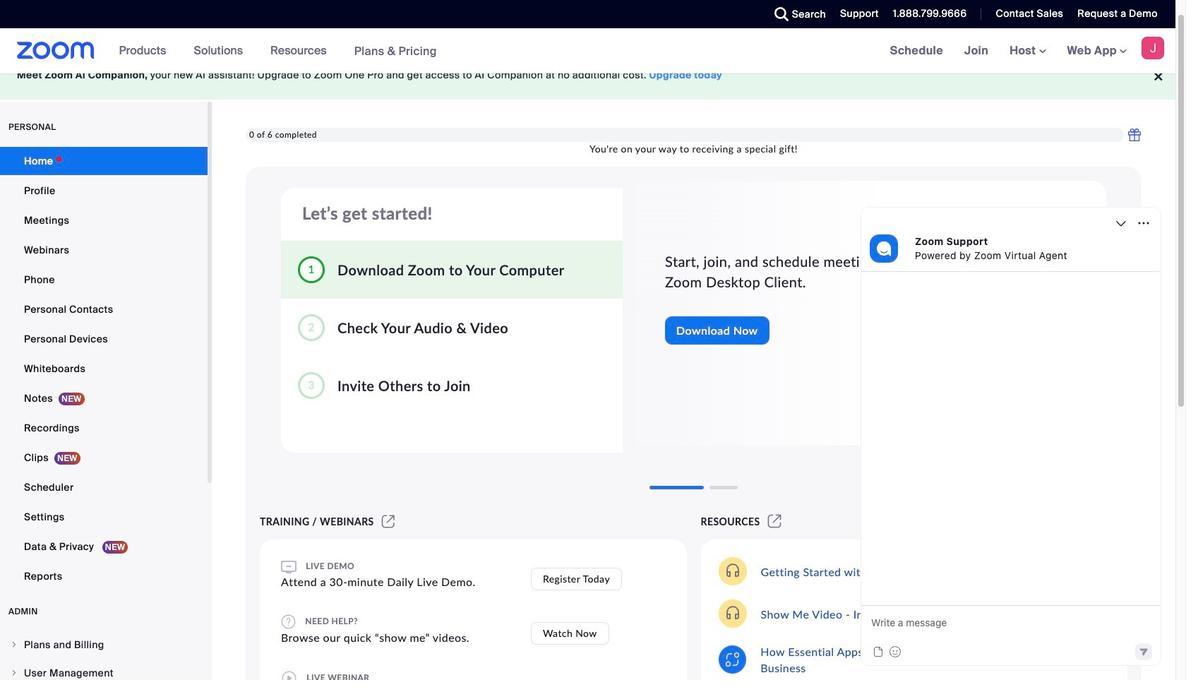 Task type: vqa. For each thing, say whether or not it's contained in the screenshot.
footer on the top
yes



Task type: describe. For each thing, give the bounding box(es) containing it.
profile picture image
[[1142, 37, 1165, 59]]

zoom logo image
[[17, 42, 94, 59]]

personal menu menu
[[0, 147, 208, 592]]

1 menu item from the top
[[0, 631, 208, 658]]

1 right image from the top
[[10, 641, 18, 649]]



Task type: locate. For each thing, give the bounding box(es) containing it.
meetings navigation
[[880, 28, 1176, 74]]

admin menu menu
[[0, 631, 208, 680]]

banner
[[0, 28, 1176, 74]]

0 vertical spatial menu item
[[0, 631, 208, 658]]

1 horizontal spatial window new image
[[766, 516, 784, 528]]

0 vertical spatial right image
[[10, 641, 18, 649]]

menu item
[[0, 631, 208, 658], [0, 660, 208, 680]]

2 right image from the top
[[10, 669, 18, 677]]

1 vertical spatial right image
[[10, 669, 18, 677]]

footer
[[0, 51, 1176, 100]]

right image
[[10, 641, 18, 649], [10, 669, 18, 677]]

0 horizontal spatial window new image
[[380, 516, 397, 528]]

2 menu item from the top
[[0, 660, 208, 680]]

2 window new image from the left
[[766, 516, 784, 528]]

window new image
[[380, 516, 397, 528], [766, 516, 784, 528]]

product information navigation
[[108, 28, 448, 74]]

1 vertical spatial menu item
[[0, 660, 208, 680]]

1 window new image from the left
[[380, 516, 397, 528]]



